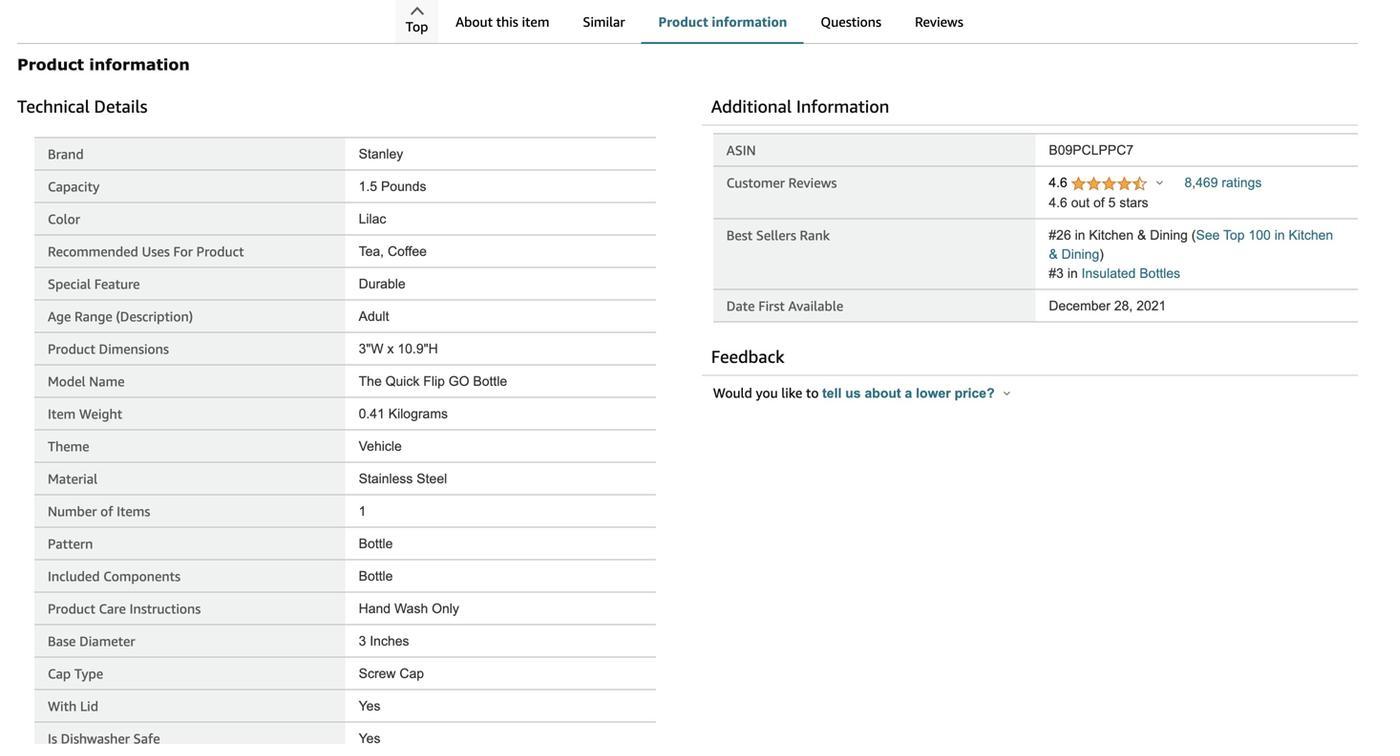 Task type: locate. For each thing, give the bounding box(es) containing it.
technical details
[[17, 96, 148, 117]]

ratings
[[1222, 175, 1263, 190]]

100
[[1249, 228, 1272, 243]]

information up additional
[[712, 14, 788, 30]]

0 vertical spatial &
[[1138, 228, 1147, 243]]

item weight
[[48, 406, 122, 422]]

4.6 left out
[[1049, 195, 1068, 210]]

of left 5
[[1094, 195, 1105, 210]]

‎tea,
[[359, 244, 384, 259]]

‎the quick flip go bottle
[[359, 374, 508, 389]]

dining left ( at the top right of the page
[[1151, 228, 1189, 243]]

‎bottle down ‎1
[[359, 537, 393, 551]]

like
[[782, 385, 803, 401]]

‎bottle up ‎hand
[[359, 569, 393, 584]]

1 vertical spatial top
[[1224, 228, 1246, 243]]

‎adult
[[359, 309, 389, 324]]

base diameter
[[48, 634, 135, 649]]

product information up additional
[[659, 14, 788, 30]]

dining down "#26"
[[1062, 247, 1100, 262]]

in right 100
[[1275, 228, 1286, 243]]

insulated
[[1082, 266, 1137, 281]]

1 horizontal spatial dining
[[1151, 228, 1189, 243]]

instructions
[[130, 601, 201, 617]]

popover image right price? at the bottom right of the page
[[1004, 391, 1011, 396]]

4.6
[[1049, 175, 1072, 190], [1049, 195, 1068, 210]]

1 horizontal spatial kitchen
[[1289, 228, 1334, 243]]

steel
[[417, 472, 447, 486]]

0 vertical spatial 4.6
[[1049, 175, 1072, 190]]

2 ‎bottle from the top
[[359, 569, 393, 584]]

0 horizontal spatial cap
[[48, 666, 71, 682]]

b09pclppc7
[[1049, 143, 1134, 158]]

0 horizontal spatial dining
[[1062, 247, 1100, 262]]

1 horizontal spatial popover image
[[1157, 180, 1164, 185]]

‎hand
[[359, 602, 391, 616]]

best sellers rank
[[727, 227, 830, 243]]

in inside see top 100 in kitchen & dining
[[1275, 228, 1286, 243]]

2 kitchen from the left
[[1289, 228, 1334, 243]]

1 vertical spatial dining
[[1062, 247, 1100, 262]]

0 vertical spatial popover image
[[1157, 180, 1164, 185]]

2 4.6 from the top
[[1049, 195, 1068, 210]]

‎1
[[359, 504, 366, 519]]

stars
[[1120, 195, 1149, 210]]

popover image left 8,469
[[1157, 180, 1164, 185]]

2 cap from the left
[[400, 666, 424, 681]]

1 vertical spatial 4.6
[[1049, 195, 1068, 210]]

‎0.41 kilograms
[[359, 407, 448, 421]]

top left the about
[[406, 19, 429, 34]]

0 vertical spatial dining
[[1151, 228, 1189, 243]]

1 ‎bottle from the top
[[359, 537, 393, 551]]

product care instructions
[[48, 601, 201, 617]]

rank
[[800, 227, 830, 243]]

product up model
[[48, 341, 95, 357]]

1 horizontal spatial cap
[[400, 666, 424, 681]]

in right "#26"
[[1076, 228, 1086, 243]]

0 vertical spatial top
[[406, 19, 429, 34]]

kitchen up )
[[1090, 228, 1134, 243]]

product information up details
[[17, 55, 190, 74]]

information up details
[[89, 55, 190, 74]]

1 vertical spatial popover image
[[1004, 391, 1011, 396]]

0 vertical spatial information
[[712, 14, 788, 30]]

information
[[797, 96, 890, 117]]

items
[[117, 504, 150, 519]]

model name
[[48, 374, 125, 389]]

‎stainless steel
[[359, 472, 447, 486]]

4.6 for 4.6
[[1049, 175, 1072, 190]]

customer reviews
[[727, 175, 837, 191]]

‎stanley
[[359, 147, 404, 162]]

0 horizontal spatial top
[[406, 19, 429, 34]]

included components
[[48, 569, 181, 584]]

#3
[[1049, 266, 1064, 281]]

feedback
[[712, 346, 785, 367]]

1 horizontal spatial reviews
[[915, 14, 964, 30]]

& up #3
[[1049, 247, 1058, 262]]

‎the
[[359, 374, 382, 389]]

1 vertical spatial ‎bottle
[[359, 569, 393, 584]]

1 horizontal spatial top
[[1224, 228, 1246, 243]]

0 horizontal spatial kitchen
[[1090, 228, 1134, 243]]

& down stars
[[1138, 228, 1147, 243]]

1 vertical spatial of
[[100, 504, 113, 519]]

bottle
[[473, 374, 508, 389]]

about
[[456, 14, 493, 30]]

0 vertical spatial of
[[1094, 195, 1105, 210]]

product up technical
[[17, 55, 84, 74]]

uses
[[142, 244, 170, 259]]

0 horizontal spatial popover image
[[1004, 391, 1011, 396]]

care
[[99, 601, 126, 617]]

0 horizontal spatial reviews
[[789, 175, 837, 191]]

recommended
[[48, 244, 138, 259]]

additional
[[712, 96, 792, 117]]

kitchen right 100
[[1289, 228, 1334, 243]]

reviews up rank
[[789, 175, 837, 191]]

product dimensions
[[48, 341, 169, 357]]

of left items
[[100, 504, 113, 519]]

recommended uses for product
[[48, 244, 244, 259]]

(
[[1192, 228, 1197, 243]]

date first available
[[727, 298, 844, 314]]

4.6 inside button
[[1049, 175, 1072, 190]]

type
[[74, 666, 103, 682]]

0 horizontal spatial information
[[89, 55, 190, 74]]

cap left the type
[[48, 666, 71, 682]]

&
[[1138, 228, 1147, 243], [1049, 247, 1058, 262]]

information
[[712, 14, 788, 30], [89, 55, 190, 74]]

‎3 inches
[[359, 634, 409, 649]]

4.6 button
[[1049, 175, 1164, 194]]

0 vertical spatial ‎bottle
[[359, 537, 393, 551]]

reviews right the questions
[[915, 14, 964, 30]]

product information
[[659, 14, 788, 30], [17, 55, 190, 74]]

0 vertical spatial product information
[[659, 14, 788, 30]]

range
[[75, 309, 113, 324]]

would
[[714, 385, 753, 401]]

see top 100 in kitchen & dining link
[[1049, 228, 1334, 262]]

reviews
[[915, 14, 964, 30], [789, 175, 837, 191]]

a
[[905, 386, 913, 401]]

material
[[48, 471, 98, 487]]

0 horizontal spatial of
[[100, 504, 113, 519]]

in
[[1076, 228, 1086, 243], [1275, 228, 1286, 243], [1068, 266, 1079, 281]]

1 vertical spatial &
[[1049, 247, 1058, 262]]

special feature
[[48, 276, 140, 292]]

0 horizontal spatial product information
[[17, 55, 190, 74]]

1 horizontal spatial product information
[[659, 14, 788, 30]]

top left 100
[[1224, 228, 1246, 243]]

4.6 up out
[[1049, 175, 1072, 190]]

popover image inside 4.6 button
[[1157, 180, 1164, 185]]

name
[[89, 374, 125, 389]]

only
[[432, 602, 460, 616]]

0 horizontal spatial &
[[1049, 247, 1058, 262]]

cap
[[48, 666, 71, 682], [400, 666, 424, 681]]

insulated bottles link
[[1082, 266, 1181, 281]]

kitchen
[[1090, 228, 1134, 243], [1289, 228, 1334, 243]]

1 4.6 from the top
[[1049, 175, 1072, 190]]

flip
[[424, 374, 445, 389]]

1 vertical spatial product information
[[17, 55, 190, 74]]

cap right ‎screw
[[400, 666, 424, 681]]

december
[[1049, 299, 1111, 313]]

to
[[806, 385, 819, 401]]

lid
[[80, 699, 98, 714]]

item
[[522, 14, 550, 30]]

number
[[48, 504, 97, 519]]

popover image
[[1157, 180, 1164, 185], [1004, 391, 1011, 396]]

1 vertical spatial information
[[89, 55, 190, 74]]

in right #3
[[1068, 266, 1079, 281]]

8,469 ratings link
[[1185, 175, 1263, 190]]

1 kitchen from the left
[[1090, 228, 1134, 243]]

‎0.41
[[359, 407, 385, 421]]

1 horizontal spatial information
[[712, 14, 788, 30]]



Task type: vqa. For each thing, say whether or not it's contained in the screenshot.


Task type: describe. For each thing, give the bounding box(es) containing it.
questions
[[821, 14, 882, 30]]

would you like to
[[714, 385, 823, 401]]

popover image inside tell us about a lower price? button
[[1004, 391, 1011, 396]]

details
[[94, 96, 148, 117]]

pounds
[[381, 179, 427, 194]]

‎hand wash only
[[359, 602, 460, 616]]

product right for
[[197, 244, 244, 259]]

special
[[48, 276, 91, 292]]

customer
[[727, 175, 785, 191]]

weight
[[79, 406, 122, 422]]

feature
[[94, 276, 140, 292]]

kilograms
[[389, 407, 448, 421]]

capacity
[[48, 179, 100, 194]]

28,
[[1115, 299, 1134, 313]]

asin
[[727, 142, 756, 158]]

dining inside see top 100 in kitchen & dining
[[1062, 247, 1100, 262]]

‎lilac
[[359, 212, 386, 226]]

tell us about a lower price? button
[[823, 386, 1011, 401]]

first
[[759, 298, 785, 314]]

‎3
[[359, 634, 366, 649]]

similar
[[583, 14, 625, 30]]

4.6 out of 5 stars
[[1049, 195, 1149, 210]]

this
[[496, 14, 519, 30]]

5
[[1109, 195, 1116, 210]]

cap type
[[48, 666, 103, 682]]

coffee
[[388, 244, 427, 259]]

2021
[[1137, 299, 1167, 313]]

10.9"h
[[398, 342, 438, 356]]

quick
[[386, 374, 420, 389]]

item
[[48, 406, 76, 422]]

age range (description)
[[48, 309, 193, 324]]

dimensions
[[99, 341, 169, 357]]

‎1.5
[[359, 179, 377, 194]]

‎bottle for included components
[[359, 569, 393, 584]]

wash
[[395, 602, 428, 616]]

for
[[173, 244, 193, 259]]

top inside see top 100 in kitchen & dining
[[1224, 228, 1246, 243]]

1 vertical spatial reviews
[[789, 175, 837, 191]]

you
[[756, 385, 778, 401]]

diameter
[[79, 634, 135, 649]]

product right similar
[[659, 14, 709, 30]]

‎3"w x 10.9"h
[[359, 342, 438, 356]]

number of items
[[48, 504, 150, 519]]

see top 100 in kitchen & dining
[[1049, 228, 1334, 262]]

brand
[[48, 146, 84, 162]]

0 vertical spatial reviews
[[915, 14, 964, 30]]

‎stainless
[[359, 472, 413, 486]]

about this item
[[456, 14, 550, 30]]

december 28, 2021
[[1049, 299, 1167, 313]]

‎screw cap
[[359, 666, 424, 681]]

model
[[48, 374, 86, 389]]

with lid
[[48, 699, 98, 714]]

1 cap from the left
[[48, 666, 71, 682]]

product down included
[[48, 601, 95, 617]]

‎yes
[[359, 699, 381, 714]]

best
[[727, 227, 753, 243]]

‎bottle for pattern
[[359, 537, 393, 551]]

1 horizontal spatial of
[[1094, 195, 1105, 210]]

base
[[48, 634, 76, 649]]

(description)
[[116, 309, 193, 324]]

go
[[449, 374, 470, 389]]

)
[[1100, 247, 1105, 262]]

with
[[48, 699, 77, 714]]

4.6 for 4.6 out of 5 stars
[[1049, 195, 1068, 210]]

inches
[[370, 634, 409, 649]]

#3 in insulated bottles
[[1049, 266, 1181, 281]]

tell
[[823, 386, 842, 401]]

in for #26 in kitchen & dining (
[[1076, 228, 1086, 243]]

components
[[103, 569, 181, 584]]

about
[[865, 386, 902, 401]]

out
[[1072, 195, 1090, 210]]

‎tea, coffee
[[359, 244, 427, 259]]

bottles
[[1140, 266, 1181, 281]]

‎screw
[[359, 666, 396, 681]]

‎durable
[[359, 277, 406, 291]]

1 horizontal spatial &
[[1138, 228, 1147, 243]]

8,469 ratings
[[1185, 175, 1263, 190]]

x
[[387, 342, 394, 356]]

kitchen inside see top 100 in kitchen & dining
[[1289, 228, 1334, 243]]

‎vehicle
[[359, 439, 402, 454]]

in for #3 in insulated bottles
[[1068, 266, 1079, 281]]

‎1.5 pounds
[[359, 179, 427, 194]]

see
[[1197, 228, 1221, 243]]

‎3"w
[[359, 342, 384, 356]]

#26 in kitchen & dining (
[[1049, 228, 1197, 243]]

theme
[[48, 439, 89, 454]]

& inside see top 100 in kitchen & dining
[[1049, 247, 1058, 262]]

lower
[[916, 386, 951, 401]]



